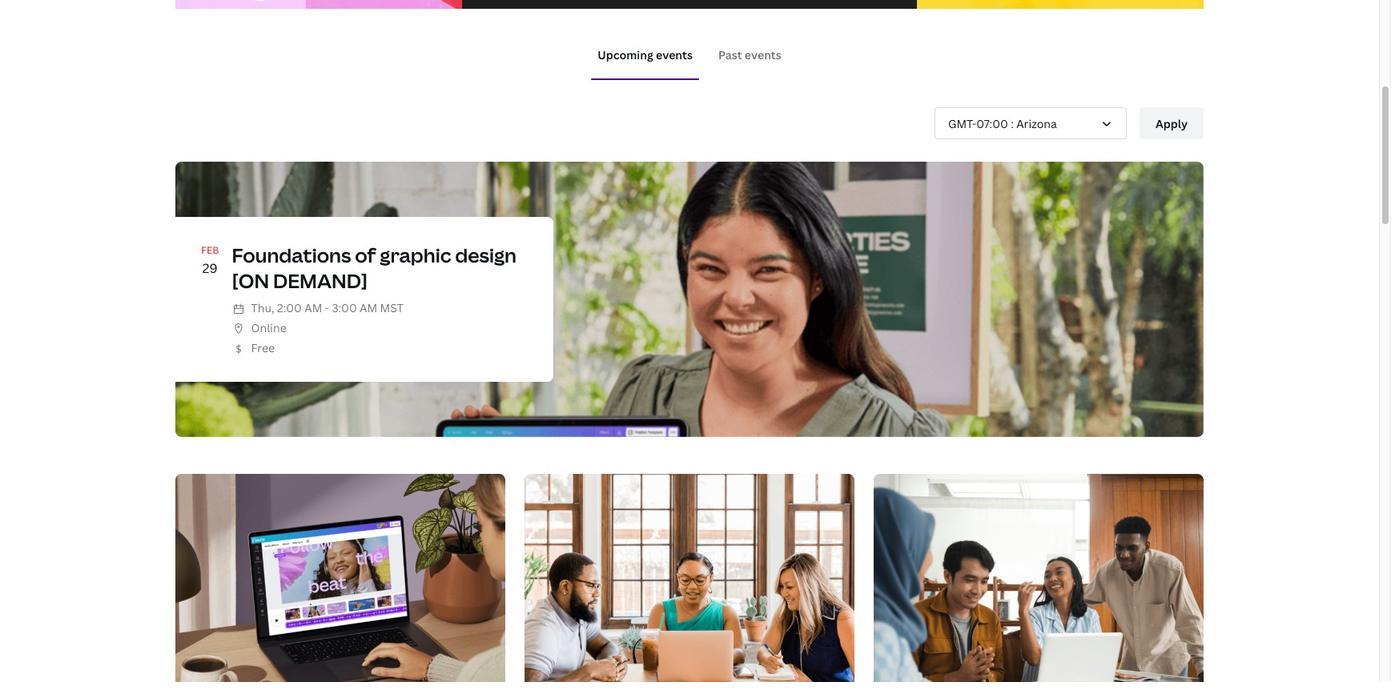 Task type: locate. For each thing, give the bounding box(es) containing it.
1 horizontal spatial events
[[745, 47, 782, 62]]

2 events from the left
[[745, 47, 782, 62]]

past
[[719, 47, 742, 62]]

arizona
[[1017, 116, 1057, 131]]

am left -
[[305, 300, 322, 315]]

foundations
[[232, 242, 351, 269]]

0 horizontal spatial events
[[656, 47, 693, 62]]

am
[[305, 300, 322, 315], [360, 300, 377, 315]]

1 events from the left
[[656, 47, 693, 62]]

feb 29
[[201, 244, 219, 277]]

am left mst
[[360, 300, 377, 315]]

0 horizontal spatial am
[[305, 300, 322, 315]]

thu, 2:00 am - 3:00 am mst
[[251, 300, 404, 315]]

:
[[1011, 116, 1014, 131]]

-
[[325, 300, 329, 315]]

[on
[[232, 267, 269, 294]]

events right "upcoming"
[[656, 47, 693, 62]]

of
[[355, 242, 376, 269]]

07:00
[[977, 116, 1008, 131]]

gmt-07:00 : arizona
[[948, 116, 1057, 131]]

1 am from the left
[[305, 300, 322, 315]]

feb
[[201, 244, 219, 257]]

events
[[656, 47, 693, 62], [745, 47, 782, 62]]

2 am from the left
[[360, 300, 377, 315]]

events right past on the right top of the page
[[745, 47, 782, 62]]

events for upcoming events
[[656, 47, 693, 62]]

foundations of graphic design [on demand]
[[232, 242, 517, 294]]

1 horizontal spatial am
[[360, 300, 377, 315]]



Task type: vqa. For each thing, say whether or not it's contained in the screenshot.
Captures
no



Task type: describe. For each thing, give the bounding box(es) containing it.
upcoming
[[598, 47, 653, 62]]

past events link
[[719, 47, 782, 62]]

3:00
[[332, 300, 357, 315]]

upcoming events
[[598, 47, 693, 62]]

events for past events
[[745, 47, 782, 62]]

2:00
[[277, 300, 302, 315]]

mst
[[380, 300, 404, 315]]

29
[[203, 259, 218, 277]]

graphic
[[380, 242, 451, 269]]

design
[[455, 242, 517, 269]]

demand]
[[273, 267, 368, 294]]

thu,
[[251, 300, 274, 315]]

gmt-
[[948, 116, 977, 131]]

free
[[251, 340, 275, 355]]

online
[[251, 320, 287, 335]]

past events
[[719, 47, 782, 62]]

gmt-07:00 : arizona button
[[935, 107, 1127, 139]]



